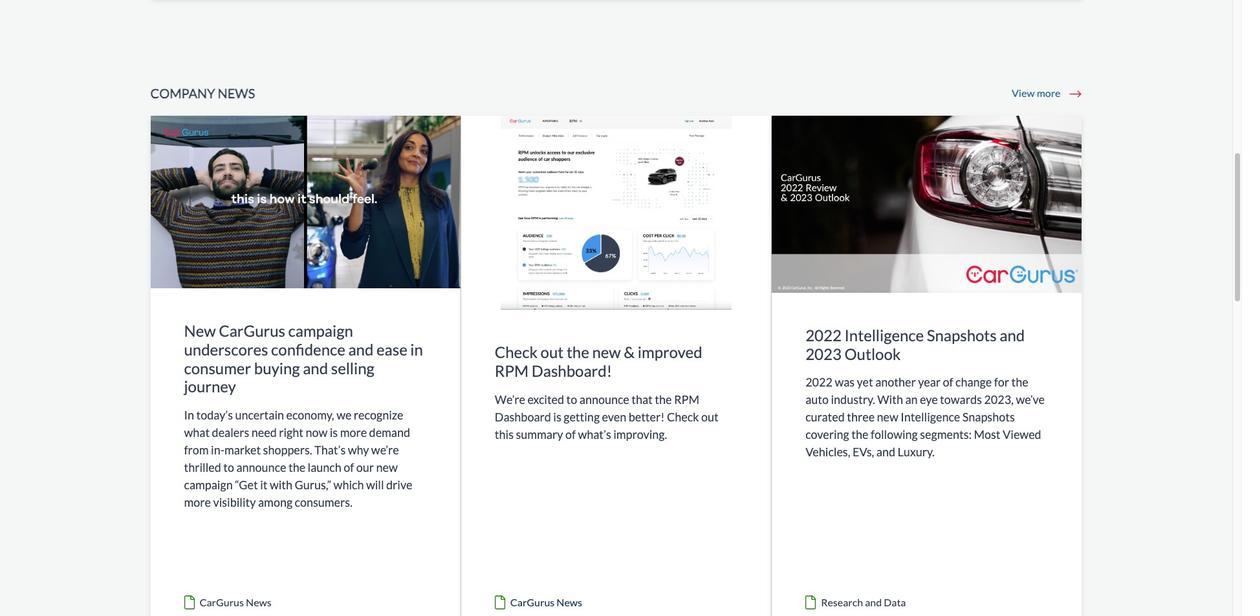 Task type: locate. For each thing, give the bounding box(es) containing it.
and up for
[[1000, 326, 1025, 345]]

1 vertical spatial new
[[877, 411, 899, 425]]

1 vertical spatial of
[[565, 427, 576, 442]]

2022
[[806, 326, 842, 345], [806, 376, 833, 390]]

2 horizontal spatial image to illustrate article content image
[[772, 116, 1082, 293]]

what
[[184, 426, 210, 440]]

check right better!
[[667, 410, 699, 424]]

the inside check out the new & improved rpm dashboard!
[[567, 343, 589, 362]]

cargurus inside 'new cargurus campaign underscores confidence and ease in consumer buying and selling journey'
[[219, 322, 285, 340]]

2 cargurus news from the left
[[510, 597, 582, 609]]

out up excited
[[541, 343, 564, 362]]

in
[[184, 408, 194, 423]]

1 image to illustrate article content image from the left
[[150, 116, 461, 289]]

1 horizontal spatial of
[[565, 427, 576, 442]]

eye
[[920, 393, 938, 407]]

2 vertical spatial new
[[376, 461, 398, 475]]

to down in-
[[223, 461, 234, 475]]

1 vertical spatial rpm
[[674, 392, 699, 407]]

intelligence up another
[[845, 326, 924, 345]]

2022 for 2022 intelligence snapshots and 2023 outlook
[[806, 326, 842, 345]]

2022 inside 2022 was yet another year of change for the auto industry. with an eye towards 2023, we've curated three new intelligence snapshots covering the following segments: most viewed vehicles, evs, and luxury.
[[806, 376, 833, 390]]

cargurus
[[219, 322, 285, 340], [200, 597, 244, 609], [510, 597, 555, 609]]

industry.
[[831, 393, 875, 407]]

of right year at the right of the page
[[943, 376, 953, 390]]

image to illustrate article content image for the
[[461, 116, 771, 310]]

rpm inside 'we're excited to announce that the rpm dashboard is getting even better! check out this summary of what's improving.'
[[674, 392, 699, 407]]

1 vertical spatial out
[[701, 410, 719, 424]]

0 horizontal spatial more
[[184, 496, 211, 510]]

we
[[337, 408, 352, 423]]

view
[[1012, 87, 1035, 99]]

is inside in today's uncertain economy, we recognize what dealers need right now is more demand from in-market shoppers. that's why we're thrilled to announce the launch of our new campaign "get it with gurus," which will drive more visibility among consumers.
[[330, 426, 338, 440]]

2022 inside 2022 intelligence snapshots and 2023 outlook
[[806, 326, 842, 345]]

viewed
[[1003, 428, 1041, 442]]

demand
[[369, 426, 410, 440]]

the right that
[[655, 392, 672, 407]]

out right better!
[[701, 410, 719, 424]]

rpm right that
[[674, 392, 699, 407]]

2022 up was
[[806, 326, 842, 345]]

of down getting
[[565, 427, 576, 442]]

snapshots up most
[[963, 411, 1015, 425]]

improving.
[[613, 427, 667, 442]]

0 vertical spatial rpm
[[495, 362, 529, 380]]

1 vertical spatial intelligence
[[901, 411, 960, 425]]

that
[[632, 392, 653, 407]]

cargurus for check out the new & improved rpm dashboard!
[[510, 597, 555, 609]]

0 vertical spatial intelligence
[[845, 326, 924, 345]]

1 horizontal spatial image to illustrate article content image
[[461, 116, 771, 310]]

the down shoppers.
[[289, 461, 305, 475]]

more inside "link"
[[1037, 87, 1061, 99]]

1 vertical spatial more
[[340, 426, 367, 440]]

0 horizontal spatial rpm
[[495, 362, 529, 380]]

view more link
[[1012, 85, 1082, 101]]

0 horizontal spatial image to illustrate article content image
[[150, 116, 461, 289]]

0 vertical spatial more
[[1037, 87, 1061, 99]]

new down with
[[877, 411, 899, 425]]

0 horizontal spatial new
[[376, 461, 398, 475]]

auto
[[806, 393, 829, 407]]

news for new cargurus campaign underscores confidence and ease in consumer buying and selling journey
[[246, 597, 272, 609]]

news
[[218, 85, 255, 101]]

right
[[279, 426, 303, 440]]

buying
[[254, 359, 300, 378]]

the right for
[[1012, 376, 1029, 390]]

1 vertical spatial campaign
[[184, 478, 233, 493]]

evs,
[[853, 445, 874, 460]]

0 vertical spatial 2022
[[806, 326, 842, 345]]

0 horizontal spatial announce
[[236, 461, 286, 475]]

to
[[567, 392, 577, 407], [223, 461, 234, 475]]

uncertain
[[235, 408, 284, 423]]

rpm up we're
[[495, 362, 529, 380]]

is inside 'we're excited to announce that the rpm dashboard is getting even better! check out this summary of what's improving.'
[[553, 410, 561, 424]]

and down following
[[877, 445, 895, 460]]

0 vertical spatial is
[[553, 410, 561, 424]]

out
[[541, 343, 564, 362], [701, 410, 719, 424]]

0 vertical spatial snapshots
[[927, 326, 997, 345]]

1 horizontal spatial news
[[557, 597, 582, 609]]

ease
[[377, 340, 407, 359]]

image to illustrate article content image
[[150, 116, 461, 289], [461, 116, 771, 310], [772, 116, 1082, 293]]

rpm
[[495, 362, 529, 380], [674, 392, 699, 407]]

announce up it
[[236, 461, 286, 475]]

check up we're
[[495, 343, 538, 362]]

1 horizontal spatial is
[[553, 410, 561, 424]]

0 horizontal spatial to
[[223, 461, 234, 475]]

0 horizontal spatial campaign
[[184, 478, 233, 493]]

it
[[260, 478, 268, 493]]

new down we're
[[376, 461, 398, 475]]

1 news from the left
[[246, 597, 272, 609]]

of
[[943, 376, 953, 390], [565, 427, 576, 442], [344, 461, 354, 475]]

underscores
[[184, 340, 268, 359]]

2 horizontal spatial of
[[943, 376, 953, 390]]

0 vertical spatial out
[[541, 343, 564, 362]]

rpm for we're excited to announce that the rpm dashboard is getting even better! check out this summary of what's improving.
[[674, 392, 699, 407]]

0 vertical spatial of
[[943, 376, 953, 390]]

1 horizontal spatial campaign
[[288, 322, 353, 340]]

0 horizontal spatial news
[[246, 597, 272, 609]]

0 vertical spatial announce
[[580, 392, 629, 407]]

campaign
[[288, 322, 353, 340], [184, 478, 233, 493]]

1 vertical spatial check
[[667, 410, 699, 424]]

&
[[624, 343, 635, 362]]

excited
[[528, 392, 564, 407]]

image to illustrate article content image for snapshots
[[772, 116, 1082, 293]]

better!
[[629, 410, 665, 424]]

cargurus news for new cargurus campaign underscores confidence and ease in consumer buying and selling journey
[[200, 597, 272, 609]]

1 vertical spatial 2022
[[806, 376, 833, 390]]

1 vertical spatial is
[[330, 426, 338, 440]]

the inside 'we're excited to announce that the rpm dashboard is getting even better! check out this summary of what's improving.'
[[655, 392, 672, 407]]

announce up the even
[[580, 392, 629, 407]]

research
[[821, 597, 863, 609]]

1 cargurus news from the left
[[200, 597, 272, 609]]

is
[[553, 410, 561, 424], [330, 426, 338, 440]]

check
[[495, 343, 538, 362], [667, 410, 699, 424]]

1 vertical spatial to
[[223, 461, 234, 475]]

2 horizontal spatial new
[[877, 411, 899, 425]]

intelligence down the eye
[[901, 411, 960, 425]]

outlook
[[845, 345, 901, 363]]

1 horizontal spatial announce
[[580, 392, 629, 407]]

long arrow right image
[[1069, 85, 1082, 101]]

more right view at the right top of page
[[1037, 87, 1061, 99]]

we've
[[1016, 393, 1045, 407]]

1 horizontal spatial check
[[667, 410, 699, 424]]

0 vertical spatial campaign
[[288, 322, 353, 340]]

the
[[567, 343, 589, 362], [1012, 376, 1029, 390], [655, 392, 672, 407], [852, 428, 869, 442], [289, 461, 305, 475]]

rpm inside check out the new & improved rpm dashboard!
[[495, 362, 529, 380]]

announce
[[580, 392, 629, 407], [236, 461, 286, 475]]

data
[[884, 597, 906, 609]]

to up getting
[[567, 392, 577, 407]]

snapshots up change
[[927, 326, 997, 345]]

2022 up auto
[[806, 376, 833, 390]]

more up why
[[340, 426, 367, 440]]

an
[[905, 393, 918, 407]]

1 vertical spatial announce
[[236, 461, 286, 475]]

new left &
[[592, 343, 621, 362]]

1 2022 from the top
[[806, 326, 842, 345]]

cargurus news
[[200, 597, 272, 609], [510, 597, 582, 609]]

another
[[876, 376, 916, 390]]

1 horizontal spatial out
[[701, 410, 719, 424]]

2 vertical spatial of
[[344, 461, 354, 475]]

0 horizontal spatial check
[[495, 343, 538, 362]]

most
[[974, 428, 1001, 442]]

selling
[[331, 359, 374, 378]]

1 horizontal spatial rpm
[[674, 392, 699, 407]]

check inside check out the new & improved rpm dashboard!
[[495, 343, 538, 362]]

1 horizontal spatial cargurus news
[[510, 597, 582, 609]]

the left &
[[567, 343, 589, 362]]

from
[[184, 443, 209, 458]]

of inside 2022 was yet another year of change for the auto industry. with an eye towards 2023, we've curated three new intelligence snapshots covering the following segments: most viewed vehicles, evs, and luxury.
[[943, 376, 953, 390]]

out inside check out the new & improved rpm dashboard!
[[541, 343, 564, 362]]

segments:
[[920, 428, 972, 442]]

3 image to illustrate article content image from the left
[[772, 116, 1082, 293]]

0 horizontal spatial is
[[330, 426, 338, 440]]

view more
[[1012, 87, 1061, 99]]

with
[[270, 478, 292, 493]]

0 horizontal spatial cargurus news
[[200, 597, 272, 609]]

is down excited
[[553, 410, 561, 424]]

is right now
[[330, 426, 338, 440]]

more
[[1037, 87, 1061, 99], [340, 426, 367, 440], [184, 496, 211, 510]]

1 vertical spatial snapshots
[[963, 411, 1015, 425]]

2 image to illustrate article content image from the left
[[461, 116, 771, 310]]

2023
[[806, 345, 842, 363]]

more down thrilled
[[184, 496, 211, 510]]

0 vertical spatial to
[[567, 392, 577, 407]]

2 2022 from the top
[[806, 376, 833, 390]]

0 horizontal spatial of
[[344, 461, 354, 475]]

image to illustrate article content image for campaign
[[150, 116, 461, 289]]

launch
[[308, 461, 341, 475]]

1 horizontal spatial new
[[592, 343, 621, 362]]

campaign down thrilled
[[184, 478, 233, 493]]

consumer
[[184, 359, 251, 378]]

of left the our
[[344, 461, 354, 475]]

2 vertical spatial more
[[184, 496, 211, 510]]

now
[[306, 426, 328, 440]]

0 horizontal spatial out
[[541, 343, 564, 362]]

2 horizontal spatial more
[[1037, 87, 1061, 99]]

covering
[[806, 428, 849, 442]]

drive
[[386, 478, 412, 493]]

0 vertical spatial new
[[592, 343, 621, 362]]

1 horizontal spatial to
[[567, 392, 577, 407]]

2 news from the left
[[557, 597, 582, 609]]

0 vertical spatial check
[[495, 343, 538, 362]]

new
[[592, 343, 621, 362], [877, 411, 899, 425], [376, 461, 398, 475]]

intelligence
[[845, 326, 924, 345], [901, 411, 960, 425]]

campaign up selling
[[288, 322, 353, 340]]

2023,
[[984, 393, 1014, 407]]



Task type: describe. For each thing, give the bounding box(es) containing it.
cargurus for new cargurus campaign underscores confidence and ease in consumer buying and selling journey
[[200, 597, 244, 609]]

2022 intelligence snapshots and 2023 outlook
[[806, 326, 1025, 363]]

yet
[[857, 376, 873, 390]]

market
[[224, 443, 261, 458]]

need
[[252, 426, 277, 440]]

research and data
[[821, 597, 906, 609]]

announce inside 'we're excited to announce that the rpm dashboard is getting even better! check out this summary of what's improving.'
[[580, 392, 629, 407]]

summary
[[516, 427, 563, 442]]

following
[[871, 428, 918, 442]]

curated
[[806, 411, 845, 425]]

of inside in today's uncertain economy, we recognize what dealers need right now is more demand from in-market shoppers. that's why we're thrilled to announce the launch of our new campaign "get it with gurus," which will drive more visibility among consumers.
[[344, 461, 354, 475]]

confidence
[[271, 340, 345, 359]]

in today's uncertain economy, we recognize what dealers need right now is more demand from in-market shoppers. that's why we're thrilled to announce the launch of our new campaign "get it with gurus," which will drive more visibility among consumers.
[[184, 408, 412, 510]]

to inside 'we're excited to announce that the rpm dashboard is getting even better! check out this summary of what's improving.'
[[567, 392, 577, 407]]

what's
[[578, 427, 611, 442]]

shoppers.
[[263, 443, 312, 458]]

getting
[[564, 410, 600, 424]]

will
[[366, 478, 384, 493]]

and left "data" at bottom right
[[865, 597, 882, 609]]

change
[[956, 376, 992, 390]]

intelligence inside 2022 intelligence snapshots and 2023 outlook
[[845, 326, 924, 345]]

campaign inside in today's uncertain economy, we recognize what dealers need right now is more demand from in-market shoppers. that's why we're thrilled to announce the launch of our new campaign "get it with gurus," which will drive more visibility among consumers.
[[184, 478, 233, 493]]

announce inside in today's uncertain economy, we recognize what dealers need right now is more demand from in-market shoppers. that's why we're thrilled to announce the launch of our new campaign "get it with gurus," which will drive more visibility among consumers.
[[236, 461, 286, 475]]

we're
[[495, 392, 525, 407]]

news for check out the new & improved rpm dashboard!
[[557, 597, 582, 609]]

snapshots inside 2022 was yet another year of change for the auto industry. with an eye towards 2023, we've curated three new intelligence snapshots covering the following segments: most viewed vehicles, evs, and luxury.
[[963, 411, 1015, 425]]

out inside 'we're excited to announce that the rpm dashboard is getting even better! check out this summary of what's improving.'
[[701, 410, 719, 424]]

new inside in today's uncertain economy, we recognize what dealers need right now is more demand from in-market shoppers. that's why we're thrilled to announce the launch of our new campaign "get it with gurus," which will drive more visibility among consumers.
[[376, 461, 398, 475]]

today's
[[196, 408, 233, 423]]

consumers.
[[295, 496, 353, 510]]

the down three
[[852, 428, 869, 442]]

intelligence inside 2022 was yet another year of change for the auto industry. with an eye towards 2023, we've curated three new intelligence snapshots covering the following segments: most viewed vehicles, evs, and luxury.
[[901, 411, 960, 425]]

even
[[602, 410, 626, 424]]

towards
[[940, 393, 982, 407]]

this
[[495, 427, 514, 442]]

in-
[[211, 443, 224, 458]]

which
[[334, 478, 364, 493]]

we're excited to announce that the rpm dashboard is getting even better! check out this summary of what's improving.
[[495, 392, 719, 442]]

our
[[356, 461, 374, 475]]

to inside in today's uncertain economy, we recognize what dealers need right now is more demand from in-market shoppers. that's why we're thrilled to announce the launch of our new campaign "get it with gurus," which will drive more visibility among consumers.
[[223, 461, 234, 475]]

and inside 2022 intelligence snapshots and 2023 outlook
[[1000, 326, 1025, 345]]

new inside 2022 was yet another year of change for the auto industry. with an eye towards 2023, we've curated three new intelligence snapshots covering the following segments: most viewed vehicles, evs, and luxury.
[[877, 411, 899, 425]]

three
[[847, 411, 875, 425]]

dashboard
[[495, 410, 551, 424]]

year
[[918, 376, 941, 390]]

economy,
[[286, 408, 334, 423]]

new cargurus campaign underscores confidence and ease in consumer buying and selling journey
[[184, 322, 423, 396]]

and left selling
[[303, 359, 328, 378]]

and inside 2022 was yet another year of change for the auto industry. with an eye towards 2023, we've curated three new intelligence snapshots covering the following segments: most viewed vehicles, evs, and luxury.
[[877, 445, 895, 460]]

company
[[150, 85, 215, 101]]

was
[[835, 376, 855, 390]]

dealers
[[212, 426, 249, 440]]

of inside 'we're excited to announce that the rpm dashboard is getting even better! check out this summary of what's improving.'
[[565, 427, 576, 442]]

rpm for check out the new & improved rpm dashboard!
[[495, 362, 529, 380]]

that's
[[315, 443, 346, 458]]

in
[[410, 340, 423, 359]]

snapshots inside 2022 intelligence snapshots and 2023 outlook
[[927, 326, 997, 345]]

new inside check out the new & improved rpm dashboard!
[[592, 343, 621, 362]]

with
[[878, 393, 903, 407]]

recognize
[[354, 408, 403, 423]]

2022 was yet another year of change for the auto industry. with an eye towards 2023, we've curated three new intelligence snapshots covering the following segments: most viewed vehicles, evs, and luxury.
[[806, 376, 1045, 460]]

1 horizontal spatial more
[[340, 426, 367, 440]]

check inside 'we're excited to announce that the rpm dashboard is getting even better! check out this summary of what's improving.'
[[667, 410, 699, 424]]

2022 for 2022 was yet another year of change for the auto industry. with an eye towards 2023, we've curated three new intelligence snapshots covering the following segments: most viewed vehicles, evs, and luxury.
[[806, 376, 833, 390]]

gurus,"
[[295, 478, 331, 493]]

dashboard!
[[532, 362, 612, 380]]

company news
[[150, 85, 255, 101]]

improved
[[638, 343, 702, 362]]

visibility
[[213, 496, 256, 510]]

among
[[258, 496, 293, 510]]

vehicles,
[[806, 445, 851, 460]]

cargurus news for check out the new & improved rpm dashboard!
[[510, 597, 582, 609]]

check out the new & improved rpm dashboard!
[[495, 343, 702, 380]]

the inside in today's uncertain economy, we recognize what dealers need right now is more demand from in-market shoppers. that's why we're thrilled to announce the launch of our new campaign "get it with gurus," which will drive more visibility among consumers.
[[289, 461, 305, 475]]

for
[[994, 376, 1009, 390]]

thrilled
[[184, 461, 221, 475]]

journey
[[184, 377, 236, 396]]

we're
[[371, 443, 399, 458]]

"get
[[235, 478, 258, 493]]

new
[[184, 322, 216, 340]]

campaign inside 'new cargurus campaign underscores confidence and ease in consumer buying and selling journey'
[[288, 322, 353, 340]]

why
[[348, 443, 369, 458]]

luxury.
[[898, 445, 935, 460]]

and left ease
[[348, 340, 374, 359]]



Task type: vqa. For each thing, say whether or not it's contained in the screenshot.


